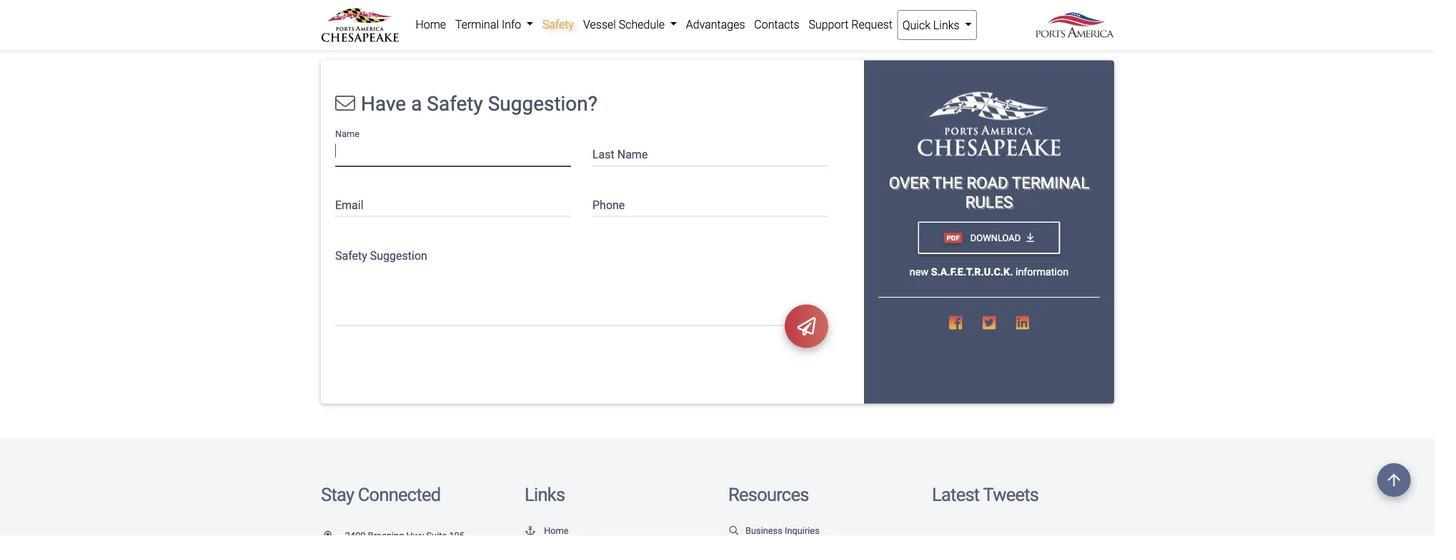 Task type: vqa. For each thing, say whether or not it's contained in the screenshot.
Https://Www.Pachesapeake.Com/Tosinquiry
no



Task type: locate. For each thing, give the bounding box(es) containing it.
have a safety suggestion?
[[361, 92, 598, 116]]

2 horizontal spatial safety
[[543, 18, 574, 31]]

pdf
[[947, 234, 960, 242]]

safety left suggestion
[[335, 249, 367, 263]]

0 vertical spatial name
[[335, 129, 360, 139]]

over
[[889, 173, 929, 192]]

resources
[[729, 484, 809, 506]]

linkedin image
[[1016, 315, 1030, 331]]

Safety Suggestion text field
[[335, 240, 829, 326]]

latest tweets
[[932, 484, 1039, 506]]

connected
[[358, 484, 441, 506]]

contacts link
[[750, 10, 804, 39]]

safety left vessel
[[543, 18, 574, 31]]

business inquiries
[[746, 526, 820, 537]]

advantages
[[686, 18, 745, 31]]

0 vertical spatial safety
[[543, 18, 574, 31]]

home link
[[411, 10, 451, 39], [525, 526, 569, 537]]

advantages link
[[682, 10, 750, 39]]

phone
[[593, 199, 625, 212]]

safety for safety
[[543, 18, 574, 31]]

0 horizontal spatial safety
[[335, 249, 367, 263]]

2 vertical spatial safety
[[335, 249, 367, 263]]

download
[[969, 233, 1021, 244]]

home left terminal
[[416, 18, 446, 31]]

safety link
[[538, 10, 579, 39]]

1 horizontal spatial safety
[[427, 92, 483, 116]]

contacts
[[755, 18, 800, 31]]

business inquiries link
[[729, 526, 820, 537]]

home right 'anchor' image
[[544, 526, 569, 537]]

name
[[335, 129, 360, 139], [618, 148, 648, 162]]

go to top image
[[1378, 464, 1411, 498]]

inquiries
[[785, 526, 820, 537]]

map marker alt image
[[325, 532, 343, 537]]

a
[[411, 92, 422, 116]]

home
[[416, 18, 446, 31], [544, 526, 569, 537]]

road
[[967, 173, 1009, 192]]

stay connected
[[321, 484, 441, 506]]

1 horizontal spatial name
[[618, 148, 648, 162]]

safety
[[543, 18, 574, 31], [427, 92, 483, 116], [335, 249, 367, 263]]

1 vertical spatial safety
[[427, 92, 483, 116]]

safety right a
[[427, 92, 483, 116]]

quick
[[903, 18, 931, 32]]

info
[[502, 18, 521, 31]]

email
[[335, 199, 364, 212]]

Name text field
[[335, 139, 571, 166]]

0 vertical spatial home link
[[411, 10, 451, 39]]

1 horizontal spatial home
[[544, 526, 569, 537]]

links right quick
[[934, 18, 960, 32]]

1 vertical spatial name
[[618, 148, 648, 162]]

new
[[910, 266, 929, 278]]

information
[[1016, 266, 1069, 278]]

0 horizontal spatial name
[[335, 129, 360, 139]]

1 horizontal spatial home link
[[525, 526, 569, 537]]

over the road terminal rules
[[889, 173, 1090, 212]]

vessel schedule
[[583, 18, 668, 31]]

links up 'anchor' image
[[525, 484, 565, 506]]

0 vertical spatial links
[[934, 18, 960, 32]]

1 vertical spatial links
[[525, 484, 565, 506]]

Email text field
[[335, 189, 571, 217]]

terminal info
[[455, 18, 524, 31]]

0 vertical spatial home
[[416, 18, 446, 31]]

links
[[934, 18, 960, 32], [525, 484, 565, 506]]

1 vertical spatial home link
[[525, 526, 569, 537]]



Task type: describe. For each thing, give the bounding box(es) containing it.
terminal
[[455, 18, 499, 31]]

rules
[[966, 193, 1013, 212]]

last name
[[593, 148, 648, 162]]

vessel
[[583, 18, 616, 31]]

safety suggestion
[[335, 249, 427, 263]]

seagirt terminal image
[[918, 92, 1061, 156]]

latest
[[932, 484, 980, 506]]

schedule
[[619, 18, 665, 31]]

support
[[809, 18, 849, 31]]

quick links link
[[898, 10, 977, 40]]

new s.a.f.e.t.r.u.c.k. information
[[910, 266, 1069, 278]]

request
[[852, 18, 893, 31]]

support request link
[[804, 10, 898, 39]]

1 vertical spatial home
[[544, 526, 569, 537]]

support request
[[809, 18, 893, 31]]

search image
[[729, 527, 740, 536]]

Phone text field
[[593, 189, 829, 217]]

suggestion
[[370, 249, 427, 263]]

1 horizontal spatial links
[[934, 18, 960, 32]]

Last Name text field
[[593, 139, 829, 166]]

business
[[746, 526, 783, 537]]

suggestion?
[[488, 92, 598, 116]]

the
[[933, 173, 963, 192]]

last
[[593, 148, 615, 162]]

arrow to bottom image
[[1027, 233, 1035, 243]]

tweets
[[983, 484, 1039, 506]]

facebook square image
[[950, 315, 963, 331]]

twitter square image
[[983, 315, 996, 331]]

quick links
[[903, 18, 963, 32]]

vessel schedule link
[[579, 10, 682, 39]]

0 horizontal spatial home
[[416, 18, 446, 31]]

terminal info link
[[451, 10, 538, 39]]

terminal
[[1012, 173, 1090, 192]]

0 horizontal spatial links
[[525, 484, 565, 506]]

have
[[361, 92, 406, 116]]

safety for safety suggestion
[[335, 249, 367, 263]]

anchor image
[[525, 527, 536, 536]]

stay
[[321, 484, 354, 506]]

s.a.f.e.t.r.u.c.k.
[[931, 266, 1013, 278]]

0 horizontal spatial home link
[[411, 10, 451, 39]]



